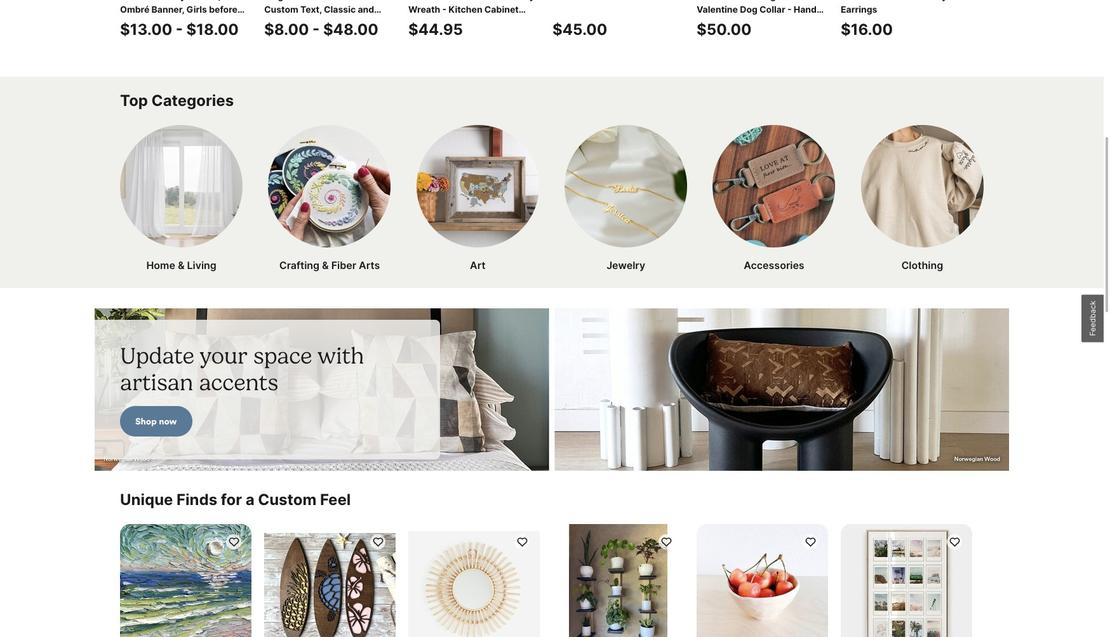 Task type: locate. For each thing, give the bounding box(es) containing it.
0 horizontal spatial -
[[176, 20, 183, 39]]

shop now
[[135, 416, 177, 427]]

a
[[246, 491, 254, 509]]

1 horizontal spatial banner,
[[188, 0, 221, 1]]

lazy load image image for jewelry
[[565, 125, 687, 248]]

$44.95
[[408, 20, 463, 39]]

$50.00
[[697, 20, 752, 39]]

home & living link
[[120, 125, 243, 273]]

arts
[[359, 259, 380, 272]]

0 horizontal spatial &
[[178, 259, 185, 272]]

lazy load image image inside the clothing link
[[861, 125, 984, 248]]

1 vertical spatial galentines
[[120, 30, 167, 41]]

&
[[178, 259, 185, 272], [322, 259, 329, 272]]

favorite image
[[228, 536, 240, 548], [804, 536, 816, 548], [949, 536, 961, 548]]

galentines up "ombré"
[[120, 0, 167, 1]]

2 & from the left
[[322, 259, 329, 272]]

favorite image
[[372, 536, 384, 548], [516, 536, 528, 548], [660, 536, 672, 548]]

0 horizontal spatial favorite image
[[372, 536, 384, 548]]

party,
[[212, 17, 238, 28]]

cinnamon toast bowl, speckled glaze ceramic, candy dessert salsa snack, small pet food water dish, air plant holder, succulent planter image
[[697, 525, 828, 638]]

top
[[120, 91, 148, 110]]

clothing link
[[861, 125, 984, 273]]

van gogh inspired original textured palette knife oil painting by an award winning san francisco bay artist image
[[120, 525, 251, 638]]

2 favorite image from the left
[[516, 536, 528, 548]]

galentines day banner, ombré banner, girls before bros, valentine's day party, galentines day party
[[120, 0, 238, 41]]

banner, up 'girls'
[[188, 0, 221, 1]]

-
[[176, 20, 183, 39], [313, 20, 320, 39]]

lazy load image image inside art link
[[417, 125, 539, 248]]

crafting & fiber arts
[[279, 259, 380, 272]]

galentines
[[120, 0, 167, 1], [120, 30, 167, 41]]

3 favorite image from the left
[[949, 536, 961, 548]]

lazy load image image inside accessories link
[[713, 125, 835, 248]]

living
[[187, 259, 216, 272]]

2 favorite image from the left
[[804, 536, 816, 548]]

1 horizontal spatial &
[[322, 259, 329, 272]]

$16.00
[[841, 20, 893, 39]]

lazy load image image
[[120, 125, 243, 248], [268, 125, 391, 248], [417, 125, 539, 248], [565, 125, 687, 248], [713, 125, 835, 248], [861, 125, 984, 248], [95, 309, 1009, 471]]

jewelry link
[[565, 125, 687, 273]]

jewelry
[[607, 259, 645, 272]]

favorite image for surfboards beach decor, surfboard wall art, beach vibes, rustic beach decor, ocean inspired, various sizes and designs image on the bottom of the page
[[372, 536, 384, 548]]

$45.00
[[553, 20, 607, 39]]

art link
[[416, 125, 539, 273]]

- left party
[[176, 20, 183, 39]]

0 vertical spatial banner,
[[188, 0, 221, 1]]

1 vertical spatial day
[[194, 17, 210, 28]]

2 galentines from the top
[[120, 30, 167, 41]]

1 & from the left
[[178, 259, 185, 272]]

accents
[[199, 369, 278, 396]]

& left fiber
[[322, 259, 329, 272]]

0 vertical spatial day
[[169, 0, 186, 1]]

1 vertical spatial banner,
[[152, 4, 184, 15]]

2 horizontal spatial favorite image
[[949, 536, 961, 548]]

1 horizontal spatial favorite image
[[516, 536, 528, 548]]

shop
[[135, 416, 157, 427]]

1 galentines from the top
[[120, 0, 167, 1]]

day
[[169, 0, 186, 1], [194, 17, 210, 28]]

$13.00 - $18.00
[[120, 20, 239, 39]]

- right $8.00
[[313, 20, 320, 39]]

$8.00 - $48.00 link
[[264, 0, 396, 57]]

lazy load image image for crafting & fiber arts
[[268, 125, 391, 248]]

categories
[[152, 91, 234, 110]]

space
[[253, 342, 312, 370]]

your
[[200, 342, 248, 370]]

update your space with artisan accents
[[120, 342, 364, 396]]

lazy load image image for home & living
[[120, 125, 243, 248]]

2 horizontal spatial favorite image
[[660, 536, 672, 548]]

lazy load image image inside home & living link
[[120, 125, 243, 248]]

conversation heart clay stud earrings $16.00
[[841, 0, 970, 39]]

day up valentine's
[[169, 0, 186, 1]]

accessories
[[744, 259, 804, 272]]

lazy load image image inside crafting & fiber arts link
[[268, 125, 391, 248]]

favorite image for plant shelf, 3-tiered shelf, floating shelf, cat proof shelf, plant stand, small shelf, hanging plant shelf, wall planter, pot shelf image
[[660, 536, 672, 548]]

1 horizontal spatial -
[[313, 20, 320, 39]]

1 horizontal spatial day
[[194, 17, 210, 28]]

day up party
[[194, 17, 210, 28]]

lazy load image image inside jewelry link
[[565, 125, 687, 248]]

galentines down bros,
[[120, 30, 167, 41]]

girls
[[186, 4, 207, 15]]

banner,
[[188, 0, 221, 1], [152, 4, 184, 15]]

bamboo mirror nursery decor, rattan wall decor image
[[408, 525, 540, 638]]

1 - from the left
[[176, 20, 183, 39]]

0 horizontal spatial favorite image
[[228, 536, 240, 548]]

before
[[209, 4, 237, 15]]

1 favorite image from the left
[[228, 536, 240, 548]]

& right home on the left of the page
[[178, 259, 185, 272]]

1 favorite image from the left
[[372, 536, 384, 548]]

$8.00 - $48.00
[[264, 20, 378, 39]]

clothing
[[901, 259, 943, 272]]

clay
[[928, 0, 947, 1]]

shop now button
[[120, 406, 192, 437]]

0 vertical spatial galentines
[[120, 0, 167, 1]]

1 horizontal spatial favorite image
[[804, 536, 816, 548]]

2 - from the left
[[313, 20, 320, 39]]

banner, up valentine's
[[152, 4, 184, 15]]

party
[[187, 30, 210, 41]]

& for home
[[178, 259, 185, 272]]

& for crafting
[[322, 259, 329, 272]]

3 favorite image from the left
[[660, 536, 672, 548]]



Task type: describe. For each thing, give the bounding box(es) containing it.
crafting
[[279, 259, 320, 272]]

$48.00
[[323, 20, 378, 39]]

feel
[[320, 491, 351, 509]]

0 horizontal spatial day
[[169, 0, 186, 1]]

conversation
[[841, 0, 899, 1]]

for
[[221, 491, 242, 509]]

plant shelf, 3-tiered shelf, floating shelf, cat proof shelf, plant stand, small shelf, hanging plant shelf, wall planter, pot shelf image
[[553, 525, 684, 638]]

unique finds for a custom feel
[[120, 491, 351, 509]]

$13.00
[[120, 20, 172, 39]]

california mini collection, instax mini film style, beach prints, valentines gift, santa monica pier, gift for her, surfer art image
[[841, 525, 972, 638]]

heart
[[901, 0, 926, 1]]

now
[[159, 416, 177, 427]]

favorite image for "cinnamon toast bowl, speckled glaze ceramic, candy dessert salsa snack, small pet food water dish, air plant holder, succulent planter" image
[[804, 536, 816, 548]]

artisan
[[120, 369, 193, 396]]

top categories
[[120, 91, 234, 110]]

valentine's
[[144, 17, 192, 28]]

with
[[318, 342, 364, 370]]

earrings
[[841, 4, 877, 15]]

$44.95 link
[[408, 0, 540, 57]]

- for $48.00
[[313, 20, 320, 39]]

crafting & fiber arts link
[[268, 125, 391, 273]]

$50.00 link
[[697, 0, 828, 57]]

surfboards beach decor, surfboard wall art, beach vibes, rustic beach decor, ocean inspired, various sizes and designs image
[[264, 525, 396, 638]]

favorite image for california mini collection, instax mini film style, beach prints, valentines gift, santa monica pier, gift for her, surfer art image
[[949, 536, 961, 548]]

$8.00
[[264, 20, 309, 39]]

unique
[[120, 491, 173, 509]]

ombré
[[120, 4, 149, 15]]

day
[[169, 30, 185, 41]]

favorite image for bamboo mirror nursery decor, rattan wall decor image
[[516, 536, 528, 548]]

accessories link
[[713, 125, 836, 273]]

$18.00
[[186, 20, 239, 39]]

bros,
[[120, 17, 142, 28]]

$45.00 link
[[553, 0, 684, 57]]

- for $18.00
[[176, 20, 183, 39]]

favorite image for van gogh inspired original textured palette knife oil painting by an award winning san francisco bay artist 'image'
[[228, 536, 240, 548]]

update
[[120, 342, 194, 370]]

lazy load image image for art
[[417, 125, 539, 248]]

fiber
[[331, 259, 356, 272]]

0 horizontal spatial banner,
[[152, 4, 184, 15]]

custom
[[258, 491, 317, 509]]

lazy load image image for clothing
[[861, 125, 984, 248]]

home & living
[[146, 259, 216, 272]]

lazy load image image for accessories
[[713, 125, 835, 248]]

finds
[[177, 491, 217, 509]]

home
[[146, 259, 175, 272]]

stud
[[949, 0, 970, 1]]

art
[[470, 259, 486, 272]]



Task type: vqa. For each thing, say whether or not it's contained in the screenshot.
age
no



